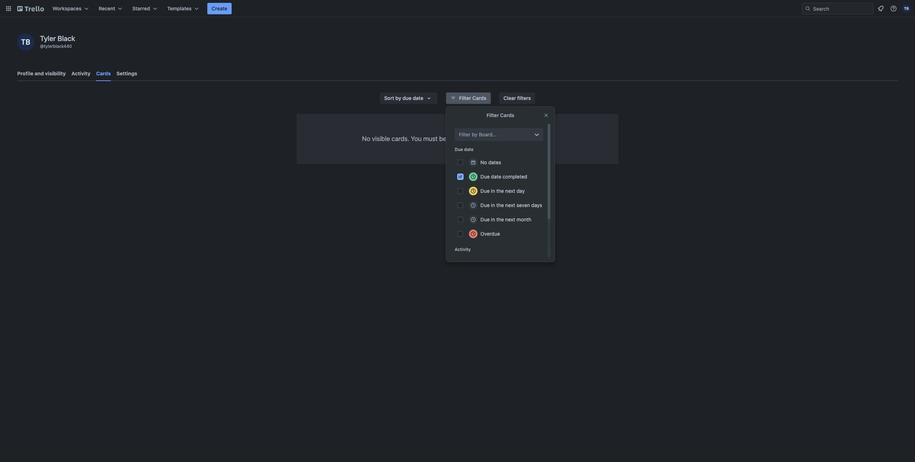 Task type: vqa. For each thing, say whether or not it's contained in the screenshot.
Customize views image
no



Task type: locate. For each thing, give the bounding box(es) containing it.
create
[[212, 5, 228, 11]]

settings link
[[117, 67, 137, 80]]

next
[[506, 188, 516, 194], [506, 202, 516, 209], [506, 217, 516, 223]]

tylerblack440
[[44, 44, 72, 49]]

due date
[[455, 147, 474, 152]]

1 horizontal spatial filter cards
[[487, 112, 515, 118]]

in up overdue
[[491, 217, 496, 223]]

1 in from the top
[[491, 188, 496, 194]]

date for due date
[[465, 147, 474, 152]]

filters
[[518, 95, 531, 101]]

1 horizontal spatial to
[[510, 135, 516, 143]]

due down "due in the next day"
[[481, 202, 490, 209]]

cards link
[[96, 67, 111, 81]]

added
[[449, 135, 467, 143]]

date
[[413, 95, 424, 101], [465, 147, 474, 152], [491, 174, 502, 180]]

activity link
[[72, 67, 91, 80]]

activity
[[72, 70, 91, 77], [455, 247, 471, 253]]

0 vertical spatial date
[[413, 95, 424, 101]]

0 vertical spatial activity
[[72, 70, 91, 77]]

no
[[362, 135, 371, 143], [481, 160, 487, 166]]

1 vertical spatial the
[[497, 202, 504, 209]]

the down due date completed on the top of page
[[497, 188, 504, 194]]

overdue
[[481, 231, 500, 237]]

2 vertical spatial date
[[491, 174, 502, 180]]

profile
[[17, 70, 33, 77]]

date inside sort by due date dropdown button
[[413, 95, 424, 101]]

here.
[[539, 135, 554, 143]]

by left due
[[396, 95, 402, 101]]

next left the day
[[506, 188, 516, 194]]

due in the next month
[[481, 217, 532, 223]]

seven
[[517, 202, 531, 209]]

no dates
[[481, 160, 502, 166]]

1 vertical spatial next
[[506, 202, 516, 209]]

2 next from the top
[[506, 202, 516, 209]]

next for seven
[[506, 202, 516, 209]]

date for due date completed
[[491, 174, 502, 180]]

2 the from the top
[[497, 202, 504, 209]]

the down "due in the next day"
[[497, 202, 504, 209]]

to right it
[[510, 135, 516, 143]]

1 vertical spatial no
[[481, 160, 487, 166]]

the
[[497, 188, 504, 194], [497, 202, 504, 209], [497, 217, 504, 223]]

filter by board...
[[459, 132, 497, 138]]

1 horizontal spatial by
[[472, 132, 478, 138]]

next left seven
[[506, 202, 516, 209]]

0 horizontal spatial by
[[396, 95, 402, 101]]

3 the from the top
[[497, 217, 504, 223]]

clear
[[504, 95, 516, 101]]

close popover image
[[544, 113, 550, 118]]

due up overdue
[[481, 217, 490, 223]]

0 vertical spatial the
[[497, 188, 504, 194]]

templates
[[167, 5, 192, 11]]

next left month
[[506, 217, 516, 223]]

1 vertical spatial date
[[465, 147, 474, 152]]

2 horizontal spatial date
[[491, 174, 502, 180]]

by left the card
[[472, 132, 478, 138]]

1 next from the top
[[506, 188, 516, 194]]

by inside dropdown button
[[396, 95, 402, 101]]

3 in from the top
[[491, 217, 496, 223]]

due for due in the next seven days
[[481, 202, 490, 209]]

templates button
[[163, 3, 203, 14]]

1 horizontal spatial cards
[[473, 95, 487, 101]]

cards
[[96, 70, 111, 77], [473, 95, 487, 101], [501, 112, 515, 118]]

for
[[495, 135, 503, 143]]

sort
[[384, 95, 395, 101]]

by
[[396, 95, 402, 101], [472, 132, 478, 138]]

next for month
[[506, 217, 516, 223]]

filter
[[459, 95, 472, 101], [487, 112, 499, 118], [459, 132, 471, 138]]

in for due in the next seven days
[[491, 202, 496, 209]]

dates
[[489, 160, 502, 166]]

card
[[481, 135, 494, 143]]

0 horizontal spatial date
[[413, 95, 424, 101]]

0 horizontal spatial cards
[[96, 70, 111, 77]]

board...
[[479, 132, 497, 138]]

1 to from the left
[[468, 135, 474, 143]]

2 in from the top
[[491, 202, 496, 209]]

1 vertical spatial by
[[472, 132, 478, 138]]

tyler black (tylerblack440) image
[[17, 34, 34, 51]]

1 vertical spatial in
[[491, 202, 496, 209]]

due down due date completed on the top of page
[[481, 188, 490, 194]]

tyler black (tylerblack440) image
[[903, 4, 912, 13]]

2 vertical spatial the
[[497, 217, 504, 223]]

the up overdue
[[497, 217, 504, 223]]

0 vertical spatial filter
[[459, 95, 472, 101]]

1 horizontal spatial no
[[481, 160, 487, 166]]

due in the next seven days
[[481, 202, 543, 209]]

no for no dates
[[481, 160, 487, 166]]

cards left clear
[[473, 95, 487, 101]]

no left dates
[[481, 160, 487, 166]]

in
[[491, 188, 496, 194], [491, 202, 496, 209], [491, 217, 496, 223]]

to
[[468, 135, 474, 143], [510, 135, 516, 143]]

0 horizontal spatial activity
[[72, 70, 91, 77]]

0 vertical spatial no
[[362, 135, 371, 143]]

you
[[411, 135, 422, 143]]

date right due
[[413, 95, 424, 101]]

0 horizontal spatial no
[[362, 135, 371, 143]]

due
[[403, 95, 412, 101]]

1 vertical spatial activity
[[455, 247, 471, 253]]

1 vertical spatial cards
[[473, 95, 487, 101]]

1 the from the top
[[497, 188, 504, 194]]

0 vertical spatial filter cards
[[459, 95, 487, 101]]

0 horizontal spatial filter cards
[[459, 95, 487, 101]]

due down no dates
[[481, 174, 490, 180]]

to left a
[[468, 135, 474, 143]]

in down due date completed on the top of page
[[491, 188, 496, 194]]

date down the no visible cards. you must be added to a card for it to appear here. at the top of page
[[465, 147, 474, 152]]

be
[[440, 135, 447, 143]]

no left visible at left
[[362, 135, 371, 143]]

Search field
[[811, 3, 874, 14]]

1 horizontal spatial date
[[465, 147, 474, 152]]

2 vertical spatial next
[[506, 217, 516, 223]]

3 next from the top
[[506, 217, 516, 223]]

completed
[[503, 174, 528, 180]]

and
[[35, 70, 44, 77]]

filter cards
[[459, 95, 487, 101], [487, 112, 515, 118]]

0 vertical spatial next
[[506, 188, 516, 194]]

no visible cards. you must be added to a card for it to appear here.
[[362, 135, 554, 143]]

0 notifications image
[[877, 4, 886, 13]]

cards right activity link
[[96, 70, 111, 77]]

due
[[455, 147, 463, 152], [481, 174, 490, 180], [481, 188, 490, 194], [481, 202, 490, 209], [481, 217, 490, 223]]

search image
[[806, 6, 811, 11]]

2 vertical spatial cards
[[501, 112, 515, 118]]

0 horizontal spatial to
[[468, 135, 474, 143]]

profile and visibility
[[17, 70, 66, 77]]

due down the no visible cards. you must be added to a card for it to appear here. at the top of page
[[455, 147, 463, 152]]

cards down clear
[[501, 112, 515, 118]]

due date completed
[[481, 174, 528, 180]]

date down dates
[[491, 174, 502, 180]]

open information menu image
[[891, 5, 898, 12]]

2 horizontal spatial cards
[[501, 112, 515, 118]]

cards.
[[392, 135, 410, 143]]

in down "due in the next day"
[[491, 202, 496, 209]]

0 vertical spatial by
[[396, 95, 402, 101]]

1 horizontal spatial activity
[[455, 247, 471, 253]]

clear filters button
[[500, 93, 536, 104]]

it
[[505, 135, 508, 143]]

2 vertical spatial filter
[[459, 132, 471, 138]]

workspaces button
[[48, 3, 93, 14]]

2 vertical spatial in
[[491, 217, 496, 223]]

0 vertical spatial in
[[491, 188, 496, 194]]



Task type: describe. For each thing, give the bounding box(es) containing it.
no for no visible cards. you must be added to a card for it to appear here.
[[362, 135, 371, 143]]

back to home image
[[17, 3, 44, 14]]

1 vertical spatial filter cards
[[487, 112, 515, 118]]

due for due in the next month
[[481, 217, 490, 223]]

appear
[[517, 135, 537, 143]]

must
[[424, 135, 438, 143]]

visible
[[372, 135, 390, 143]]

starred
[[132, 5, 150, 11]]

recent button
[[94, 3, 127, 14]]

create button
[[208, 3, 232, 14]]

the for seven
[[497, 202, 504, 209]]

the for month
[[497, 217, 504, 223]]

1 vertical spatial filter
[[487, 112, 499, 118]]

visibility
[[45, 70, 66, 77]]

tyler black @ tylerblack440
[[40, 34, 75, 49]]

by for filter
[[472, 132, 478, 138]]

0 vertical spatial cards
[[96, 70, 111, 77]]

due for due date
[[455, 147, 463, 152]]

clear filters
[[504, 95, 531, 101]]

next for day
[[506, 188, 516, 194]]

cards inside filter cards button
[[473, 95, 487, 101]]

sort by due date button
[[380, 93, 438, 104]]

by for sort
[[396, 95, 402, 101]]

2 to from the left
[[510, 135, 516, 143]]

a
[[476, 135, 479, 143]]

in for due in the next day
[[491, 188, 496, 194]]

workspaces
[[53, 5, 82, 11]]

tyler
[[40, 34, 56, 43]]

sort by due date
[[384, 95, 424, 101]]

@
[[40, 44, 44, 49]]

filter cards button
[[447, 93, 491, 104]]

due for due date completed
[[481, 174, 490, 180]]

due for due in the next day
[[481, 188, 490, 194]]

day
[[517, 188, 525, 194]]

month
[[517, 217, 532, 223]]

the for day
[[497, 188, 504, 194]]

recent
[[99, 5, 115, 11]]

primary element
[[0, 0, 916, 17]]

starred button
[[128, 3, 162, 14]]

in for due in the next month
[[491, 217, 496, 223]]

days
[[532, 202, 543, 209]]

filter cards inside button
[[459, 95, 487, 101]]

profile and visibility link
[[17, 67, 66, 80]]

filter inside filter cards button
[[459, 95, 472, 101]]

due in the next day
[[481, 188, 525, 194]]

black
[[58, 34, 75, 43]]

settings
[[117, 70, 137, 77]]



